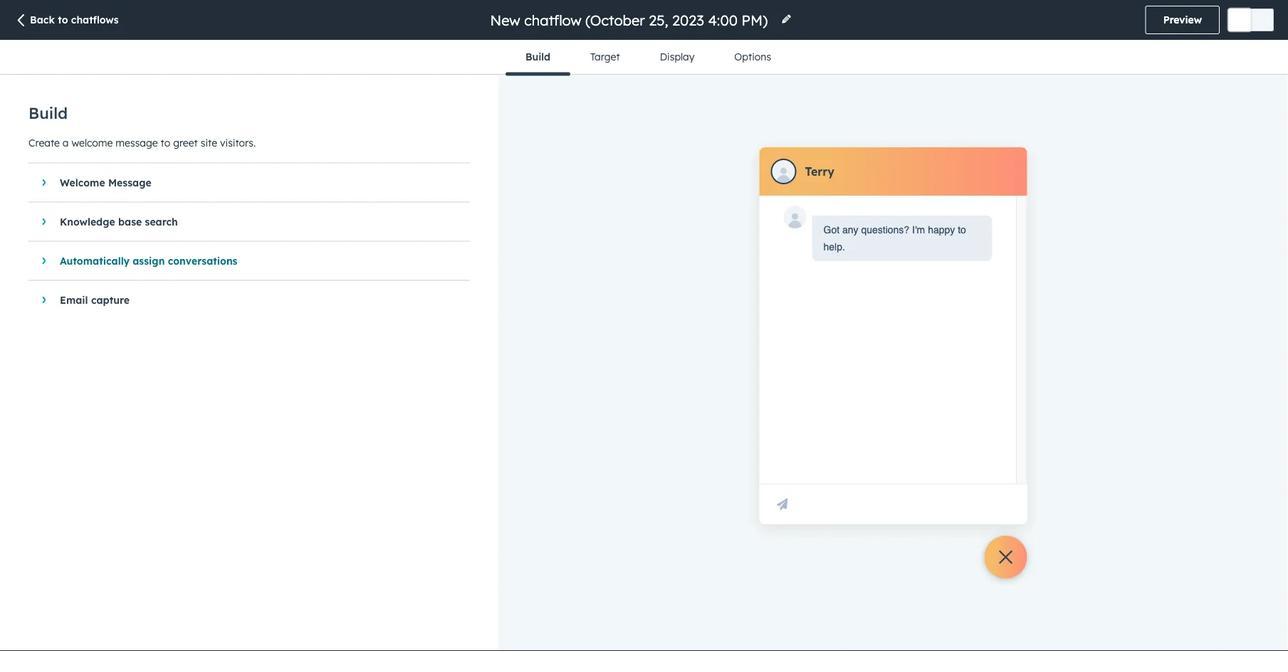 Task type: vqa. For each thing, say whether or not it's contained in the screenshot.
middle to
yes



Task type: locate. For each thing, give the bounding box(es) containing it.
3 caret image from the top
[[42, 296, 46, 305]]

None field
[[489, 10, 773, 30]]

to right 'back'
[[58, 14, 68, 26]]

1 horizontal spatial build
[[526, 51, 551, 63]]

1 vertical spatial to
[[161, 136, 170, 149]]

2 vertical spatial caret image
[[42, 296, 46, 305]]

message
[[108, 177, 151, 189]]

questions?
[[862, 224, 910, 236]]

welcome
[[60, 177, 105, 189]]

preview
[[1164, 14, 1203, 26]]

to right happy
[[958, 224, 967, 236]]

caret image left email
[[42, 296, 46, 305]]

to
[[58, 14, 68, 26], [161, 136, 170, 149], [958, 224, 967, 236]]

build
[[526, 51, 551, 63], [28, 103, 68, 123]]

2 vertical spatial to
[[958, 224, 967, 236]]

target button
[[571, 40, 640, 74]]

caret image for email capture
[[42, 296, 46, 305]]

2 caret image from the top
[[42, 257, 46, 265]]

build up the create
[[28, 103, 68, 123]]

0 horizontal spatial to
[[58, 14, 68, 26]]

1 caret image from the top
[[42, 218, 46, 226]]

2 horizontal spatial to
[[958, 224, 967, 236]]

knowledge
[[60, 216, 115, 228]]

preview button
[[1146, 6, 1220, 34]]

message
[[116, 136, 158, 149]]

to inside got any questions? i'm happy to help.
[[958, 224, 967, 236]]

0 vertical spatial caret image
[[42, 218, 46, 226]]

0 vertical spatial to
[[58, 14, 68, 26]]

caret image for automatically assign conversations
[[42, 257, 46, 265]]

0 vertical spatial build
[[526, 51, 551, 63]]

caret image inside knowledge base search dropdown button
[[42, 218, 46, 226]]

caret image inside 'email capture' dropdown button
[[42, 296, 46, 305]]

automatically assign conversations
[[60, 255, 238, 267]]

base
[[118, 216, 142, 228]]

agent says: got any questions? i'm happy to help. element
[[824, 222, 981, 256]]

help.
[[824, 242, 846, 253]]

1 vertical spatial build
[[28, 103, 68, 123]]

i'm
[[913, 224, 926, 236]]

caret image left automatically
[[42, 257, 46, 265]]

caret image inside "automatically assign conversations" dropdown button
[[42, 257, 46, 265]]

navigation
[[506, 40, 792, 76]]

to left greet
[[161, 136, 170, 149]]

welcome message button
[[28, 164, 456, 202]]

1 vertical spatial caret image
[[42, 257, 46, 265]]

caret image for knowledge base search
[[42, 218, 46, 226]]

build left target
[[526, 51, 551, 63]]

back
[[30, 14, 55, 26]]

caret image down caret icon
[[42, 218, 46, 226]]

caret image
[[42, 218, 46, 226], [42, 257, 46, 265], [42, 296, 46, 305]]

back to chatflows button
[[14, 13, 119, 29]]

chatflows
[[71, 14, 119, 26]]



Task type: describe. For each thing, give the bounding box(es) containing it.
email capture button
[[28, 281, 456, 320]]

visitors.
[[220, 136, 256, 149]]

create a welcome message to greet site visitors.
[[28, 136, 256, 149]]

build inside button
[[526, 51, 551, 63]]

got
[[824, 224, 840, 236]]

knowledge base search button
[[28, 203, 456, 241]]

back to chatflows
[[30, 14, 119, 26]]

caret image
[[42, 178, 46, 187]]

email
[[60, 294, 88, 307]]

automatically assign conversations button
[[28, 242, 456, 280]]

got any questions? i'm happy to help.
[[824, 224, 967, 253]]

display
[[660, 51, 695, 63]]

build button
[[506, 40, 571, 76]]

assign
[[133, 255, 165, 267]]

0 horizontal spatial build
[[28, 103, 68, 123]]

navigation containing build
[[506, 40, 792, 76]]

email capture
[[60, 294, 130, 307]]

options button
[[715, 40, 792, 74]]

search
[[145, 216, 178, 228]]

options
[[735, 51, 772, 63]]

greet
[[173, 136, 198, 149]]

welcome message
[[60, 177, 151, 189]]

happy
[[928, 224, 956, 236]]

knowledge base search
[[60, 216, 178, 228]]

create
[[28, 136, 60, 149]]

site
[[201, 136, 217, 149]]

to inside button
[[58, 14, 68, 26]]

welcome
[[72, 136, 113, 149]]

capture
[[91, 294, 130, 307]]

1 horizontal spatial to
[[161, 136, 170, 149]]

a
[[63, 136, 69, 149]]

conversations
[[168, 255, 238, 267]]

target
[[591, 51, 620, 63]]

any
[[843, 224, 859, 236]]

terry
[[805, 165, 835, 179]]

automatically
[[60, 255, 130, 267]]

display button
[[640, 40, 715, 74]]



